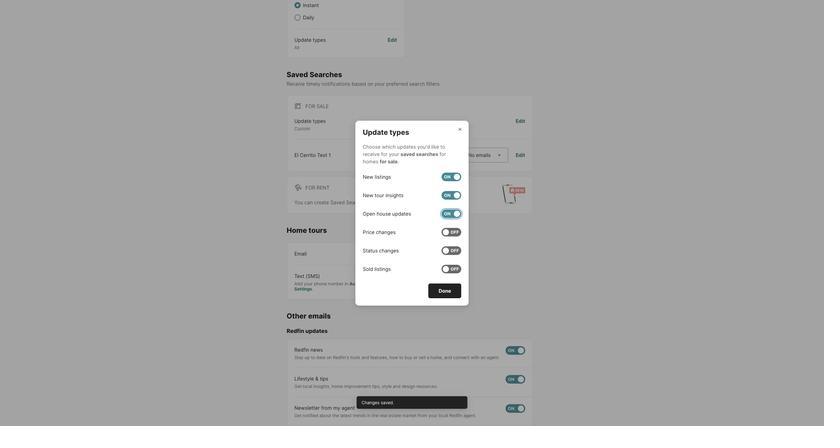 Task type: locate. For each thing, give the bounding box(es) containing it.
to
[[441, 144, 445, 150], [311, 355, 315, 361], [399, 355, 403, 361]]

0 vertical spatial types
[[313, 37, 326, 43]]

get down lifestyle
[[294, 384, 302, 390]]

on for lifestyle & tips
[[508, 377, 515, 383]]

0 horizontal spatial from
[[321, 406, 332, 412]]

types inside dialog
[[390, 128, 409, 137]]

2 on from the top
[[508, 377, 515, 383]]

1 horizontal spatial .
[[398, 159, 399, 165]]

0 horizontal spatial local
[[303, 384, 312, 390]]

2 vertical spatial redfin
[[449, 414, 462, 419]]

0 vertical spatial on
[[367, 81, 373, 87]]

and right home,
[[444, 355, 452, 361]]

for rent
[[305, 185, 330, 191]]

0 horizontal spatial agent.
[[464, 414, 476, 419]]

and right style
[[393, 384, 401, 390]]

changes saved.
[[362, 401, 394, 406]]

searching
[[383, 200, 405, 206]]

. inside 'update types' dialog
[[398, 159, 399, 165]]

0 horizontal spatial on
[[327, 355, 332, 361]]

add
[[294, 281, 303, 287]]

1 vertical spatial updates
[[305, 328, 328, 335]]

based
[[352, 81, 366, 87]]

in right trends
[[367, 414, 371, 419]]

1 vertical spatial agent.
[[464, 414, 476, 419]]

on right always
[[391, 251, 397, 257]]

on inside saved searches receive timely notifications based on your preferred search filters.
[[367, 81, 373, 87]]

up
[[305, 355, 310, 361]]

searches inside saved searches receive timely notifications based on your preferred search filters.
[[310, 70, 342, 79]]

1 horizontal spatial emails
[[476, 152, 491, 158]]

update types custom
[[294, 118, 326, 132]]

on for news
[[327, 355, 332, 361]]

emails up redfin updates
[[308, 312, 331, 321]]

types up the which
[[390, 128, 409, 137]]

&
[[315, 376, 319, 383]]

tours
[[309, 226, 327, 235]]

for sale .
[[380, 159, 399, 165]]

2 vertical spatial on
[[508, 407, 515, 412]]

and
[[362, 355, 369, 361], [444, 355, 452, 361], [393, 384, 401, 390]]

on right date at the left
[[327, 355, 332, 361]]

in right the number
[[345, 281, 348, 287]]

types inside the update types custom
[[313, 118, 326, 124]]

no
[[468, 152, 475, 158]]

from
[[321, 406, 332, 412], [418, 414, 427, 419]]

1 vertical spatial on
[[508, 377, 515, 383]]

1 vertical spatial get
[[294, 414, 302, 419]]

the down my
[[332, 414, 339, 419]]

your inside choose which updates you'd like to receive for your
[[389, 151, 399, 157]]

0 vertical spatial on
[[508, 348, 515, 354]]

buy
[[405, 355, 412, 361]]

on
[[367, 81, 373, 87], [391, 251, 397, 257], [327, 355, 332, 361]]

add your phone number in
[[294, 281, 350, 287]]

news
[[311, 347, 323, 354]]

update types dialog
[[355, 121, 469, 306]]

update up the custom
[[294, 118, 312, 124]]

to left buy on the bottom of the page
[[399, 355, 403, 361]]

1 horizontal spatial from
[[418, 414, 427, 419]]

1 vertical spatial edit button
[[516, 118, 525, 132]]

update inside the update types custom
[[294, 118, 312, 124]]

sale
[[388, 159, 398, 165]]

types inside update types all
[[313, 37, 326, 43]]

agent.
[[487, 355, 500, 361], [464, 414, 476, 419]]

saved right 'create'
[[330, 200, 345, 206]]

0 vertical spatial edit button
[[388, 36, 397, 50]]

for down the which
[[381, 151, 388, 157]]

agent. inside the redfin news stay up to date on redfin's tools and features, how to buy or sell a home, and connect with an agent.
[[487, 355, 500, 361]]

1 horizontal spatial to
[[399, 355, 403, 361]]

changes
[[362, 401, 380, 406]]

notified
[[303, 414, 318, 419]]

0 vertical spatial get
[[294, 384, 302, 390]]

0 horizontal spatial updates
[[305, 328, 328, 335]]

from up about
[[321, 406, 332, 412]]

0 horizontal spatial emails
[[308, 312, 331, 321]]

your
[[375, 81, 385, 87], [389, 151, 399, 157], [304, 281, 313, 287], [428, 414, 437, 419]]

types
[[313, 37, 326, 43], [313, 118, 326, 124], [390, 128, 409, 137]]

agent
[[342, 406, 355, 412]]

search
[[409, 81, 425, 87]]

1 vertical spatial for
[[305, 185, 315, 191]]

1 horizontal spatial in
[[367, 414, 371, 419]]

cerrito
[[300, 152, 316, 158]]

update inside update types all
[[294, 37, 312, 43]]

for left sale
[[305, 103, 315, 110]]

0 vertical spatial for
[[305, 103, 315, 110]]

redfin for redfin news stay up to date on redfin's tools and features, how to buy or sell a home, and connect with an agent.
[[294, 347, 309, 354]]

text
[[294, 273, 304, 280]]

2 horizontal spatial and
[[444, 355, 452, 361]]

edit for update types all
[[388, 37, 397, 43]]

to right 'up'
[[311, 355, 315, 361]]

update
[[294, 37, 312, 43], [294, 118, 312, 124], [363, 128, 388, 137]]

0 vertical spatial emails
[[476, 152, 491, 158]]

1 horizontal spatial saved
[[330, 200, 345, 206]]

update for update types
[[363, 128, 388, 137]]

0 vertical spatial saved
[[287, 70, 308, 79]]

like
[[431, 144, 439, 150]]

get
[[294, 384, 302, 390], [294, 414, 302, 419]]

get down newsletter
[[294, 414, 302, 419]]

home
[[332, 384, 343, 390]]

number
[[328, 281, 344, 287]]

updates up saved
[[397, 144, 416, 150]]

1 on from the top
[[508, 348, 515, 354]]

searches up notifications
[[310, 70, 342, 79]]

redfin's
[[333, 355, 349, 361]]

design
[[402, 384, 415, 390]]

0 vertical spatial local
[[303, 384, 312, 390]]

3 on from the top
[[508, 407, 515, 412]]

searches
[[310, 70, 342, 79], [346, 200, 368, 206]]

all
[[294, 45, 299, 50]]

on for redfin news
[[508, 348, 515, 354]]

for inside choose which updates you'd like to receive for your
[[381, 151, 388, 157]]

updates
[[397, 144, 416, 150], [305, 328, 328, 335]]

0 vertical spatial .
[[398, 159, 399, 165]]

2 vertical spatial update
[[363, 128, 388, 137]]

2 for from the top
[[305, 185, 315, 191]]

1 horizontal spatial the
[[372, 414, 379, 419]]

2 vertical spatial edit button
[[516, 152, 525, 159]]

emails right no
[[476, 152, 491, 158]]

0 horizontal spatial the
[[332, 414, 339, 419]]

on inside the redfin news stay up to date on redfin's tools and features, how to buy or sell a home, and connect with an agent.
[[327, 355, 332, 361]]

el cerrito test 1
[[294, 152, 331, 158]]

1 vertical spatial saved
[[330, 200, 345, 206]]

None checkbox
[[442, 191, 461, 200], [442, 210, 461, 218], [442, 228, 461, 237], [442, 247, 461, 255], [442, 191, 461, 200], [442, 210, 461, 218], [442, 228, 461, 237], [442, 247, 461, 255]]

0 vertical spatial searches
[[310, 70, 342, 79]]

emails for no emails
[[476, 152, 491, 158]]

features,
[[370, 355, 388, 361]]

style
[[382, 384, 392, 390]]

updates down other emails
[[305, 328, 328, 335]]

1 horizontal spatial and
[[393, 384, 401, 390]]

saved inside saved searches receive timely notifications based on your preferred search filters.
[[287, 70, 308, 79]]

and right the tools
[[362, 355, 369, 361]]

types for update types
[[390, 128, 409, 137]]

0 vertical spatial update
[[294, 37, 312, 43]]

from right market
[[418, 414, 427, 419]]

. down add your phone number in
[[312, 287, 313, 292]]

1 vertical spatial redfin
[[294, 347, 309, 354]]

redfin inside newsletter from my agent get notified about the latest trends in the real estate market from your local redfin agent.
[[449, 414, 462, 419]]

0 vertical spatial edit
[[388, 37, 397, 43]]

searches left 'while'
[[346, 200, 368, 206]]

searches
[[416, 151, 438, 157]]

1 vertical spatial from
[[418, 414, 427, 419]]

2 get from the top
[[294, 414, 302, 419]]

1 vertical spatial in
[[367, 414, 371, 419]]

for left rent in the left top of the page
[[305, 185, 315, 191]]

for inside 'for homes'
[[440, 151, 446, 157]]

0 vertical spatial updates
[[397, 144, 416, 150]]

1 the from the left
[[332, 414, 339, 419]]

trends
[[353, 414, 366, 419]]

for for for sale
[[305, 103, 315, 110]]

2 horizontal spatial on
[[391, 251, 397, 257]]

redfin
[[287, 328, 304, 335], [294, 347, 309, 354], [449, 414, 462, 419]]

update up all
[[294, 37, 312, 43]]

1 horizontal spatial agent.
[[487, 355, 500, 361]]

None checkbox
[[442, 173, 461, 181], [442, 265, 461, 274], [506, 347, 525, 355], [506, 376, 525, 384], [506, 405, 525, 414], [442, 173, 461, 181], [442, 265, 461, 274], [506, 347, 525, 355], [506, 376, 525, 384], [506, 405, 525, 414]]

. down choose which updates you'd like to receive for your
[[398, 159, 399, 165]]

lifestyle
[[294, 376, 314, 383]]

1 get from the top
[[294, 384, 302, 390]]

0 vertical spatial in
[[345, 281, 348, 287]]

create
[[314, 200, 329, 206]]

update inside dialog
[[363, 128, 388, 137]]

1 vertical spatial edit
[[516, 118, 525, 124]]

market
[[403, 414, 417, 419]]

update up choose
[[363, 128, 388, 137]]

your right market
[[428, 414, 437, 419]]

in
[[345, 281, 348, 287], [367, 414, 371, 419]]

in inside newsletter from my agent get notified about the latest trends in the real estate market from your local redfin agent.
[[367, 414, 371, 419]]

1 horizontal spatial updates
[[397, 144, 416, 150]]

saved
[[401, 151, 415, 157]]

2 vertical spatial edit
[[516, 152, 525, 158]]

other emails
[[287, 312, 331, 321]]

1 vertical spatial update
[[294, 118, 312, 124]]

local
[[303, 384, 312, 390], [439, 414, 448, 419]]

2 horizontal spatial to
[[441, 144, 445, 150]]

0 horizontal spatial .
[[312, 287, 313, 292]]

1 vertical spatial searches
[[346, 200, 368, 206]]

0 horizontal spatial in
[[345, 281, 348, 287]]

types down daily
[[313, 37, 326, 43]]

1 vertical spatial emails
[[308, 312, 331, 321]]

1 vertical spatial local
[[439, 414, 448, 419]]

saved up the receive
[[287, 70, 308, 79]]

on right based at the top left of the page
[[367, 81, 373, 87]]

types down for sale
[[313, 118, 326, 124]]

0 horizontal spatial saved
[[287, 70, 308, 79]]

0 vertical spatial redfin
[[287, 328, 304, 335]]

1 horizontal spatial on
[[367, 81, 373, 87]]

1 horizontal spatial local
[[439, 414, 448, 419]]

2 vertical spatial types
[[390, 128, 409, 137]]

connect
[[453, 355, 470, 361]]

your left "preferred" on the left top
[[375, 81, 385, 87]]

about
[[320, 414, 331, 419]]

to right the like in the right of the page
[[441, 144, 445, 150]]

the
[[332, 414, 339, 419], [372, 414, 379, 419]]

your up sale
[[389, 151, 399, 157]]

for
[[305, 103, 315, 110], [305, 185, 315, 191]]

receive
[[363, 151, 380, 157]]

0 vertical spatial agent.
[[487, 355, 500, 361]]

or
[[413, 355, 418, 361]]

on
[[508, 348, 515, 354], [508, 377, 515, 383], [508, 407, 515, 412]]

1 for from the top
[[305, 103, 315, 110]]

the left real
[[372, 414, 379, 419]]

0 horizontal spatial and
[[362, 355, 369, 361]]

1 horizontal spatial searches
[[346, 200, 368, 206]]

edit button for update types custom
[[516, 118, 525, 132]]

0 horizontal spatial searches
[[310, 70, 342, 79]]

for for for rent
[[305, 185, 315, 191]]

edit button for update types all
[[388, 36, 397, 50]]

update for update types all
[[294, 37, 312, 43]]

for right searches
[[440, 151, 446, 157]]

1 vertical spatial types
[[313, 118, 326, 124]]

edit
[[388, 37, 397, 43], [516, 118, 525, 124], [516, 152, 525, 158]]

2 vertical spatial on
[[327, 355, 332, 361]]

redfin inside the redfin news stay up to date on redfin's tools and features, how to buy or sell a home, and connect with an agent.
[[294, 347, 309, 354]]



Task type: vqa. For each thing, say whether or not it's contained in the screenshot.
/
no



Task type: describe. For each thing, give the bounding box(es) containing it.
home
[[287, 226, 307, 235]]

(sms)
[[306, 273, 320, 280]]

redfin news stay up to date on redfin's tools and features, how to buy or sell a home, and connect with an agent.
[[294, 347, 500, 361]]

edit for update types custom
[[516, 118, 525, 124]]

on for newsletter from my agent
[[508, 407, 515, 412]]

0 horizontal spatial to
[[311, 355, 315, 361]]

sale
[[317, 103, 329, 110]]

0 vertical spatial from
[[321, 406, 332, 412]]

types for update types custom
[[313, 118, 326, 124]]

update types
[[363, 128, 409, 137]]

redfin for redfin updates
[[287, 328, 304, 335]]

update types all
[[294, 37, 326, 50]]

emails for other emails
[[308, 312, 331, 321]]

estate
[[389, 414, 401, 419]]

test
[[317, 152, 327, 158]]

for homes
[[363, 151, 446, 165]]

sell
[[419, 355, 426, 361]]

your inside newsletter from my agent get notified about the latest trends in the real estate market from your local redfin agent.
[[428, 414, 437, 419]]

you'd
[[417, 144, 430, 150]]

other
[[287, 312, 307, 321]]

updates inside choose which updates you'd like to receive for your
[[397, 144, 416, 150]]

with
[[471, 355, 480, 361]]

custom
[[294, 126, 310, 132]]

local inside lifestyle & tips get local insights, home improvement tips, style and design resources.
[[303, 384, 312, 390]]

Daily radio
[[294, 14, 301, 21]]

you
[[294, 200, 303, 206]]

redfin updates
[[287, 328, 328, 335]]

daily
[[303, 14, 314, 21]]

receive
[[287, 81, 305, 87]]

tips,
[[372, 384, 381, 390]]

instant
[[303, 2, 319, 8]]

types for update types all
[[313, 37, 326, 43]]

for left sale
[[380, 159, 387, 165]]

local inside newsletter from my agent get notified about the latest trends in the real estate market from your local redfin agent.
[[439, 414, 448, 419]]

agent. inside newsletter from my agent get notified about the latest trends in the real estate market from your local redfin agent.
[[464, 414, 476, 419]]

to inside choose which updates you'd like to receive for your
[[441, 144, 445, 150]]

text (sms)
[[294, 273, 320, 280]]

stay
[[294, 355, 303, 361]]

on for searches
[[367, 81, 373, 87]]

el
[[294, 152, 299, 158]]

account settings link
[[294, 281, 367, 292]]

no emails
[[468, 152, 491, 158]]

while
[[369, 200, 381, 206]]

improvement
[[344, 384, 371, 390]]

real
[[380, 414, 387, 419]]

insights,
[[314, 384, 331, 390]]

account settings
[[294, 281, 367, 292]]

account
[[350, 281, 367, 287]]

for sale
[[305, 103, 329, 110]]

done button
[[429, 284, 461, 299]]

tools
[[350, 355, 360, 361]]

your inside saved searches receive timely notifications based on your preferred search filters.
[[375, 81, 385, 87]]

your up 'settings'
[[304, 281, 313, 287]]

1 vertical spatial .
[[312, 287, 313, 292]]

lifestyle & tips get local insights, home improvement tips, style and design resources.
[[294, 376, 438, 390]]

date
[[316, 355, 325, 361]]

notifications
[[322, 81, 350, 87]]

Instant radio
[[294, 2, 301, 8]]

timely
[[306, 81, 320, 87]]

update types element
[[363, 121, 417, 137]]

home tours
[[287, 226, 327, 235]]

get inside newsletter from my agent get notified about the latest trends in the real estate market from your local redfin agent.
[[294, 414, 302, 419]]

and inside lifestyle & tips get local insights, home improvement tips, style and design resources.
[[393, 384, 401, 390]]

a
[[427, 355, 429, 361]]

newsletter from my agent get notified about the latest trends in the real estate market from your local redfin agent.
[[294, 406, 476, 419]]

get inside lifestyle & tips get local insights, home improvement tips, style and design resources.
[[294, 384, 302, 390]]

update for update types custom
[[294, 118, 312, 124]]

2 the from the left
[[372, 414, 379, 419]]

you can create saved searches while searching for
[[294, 200, 415, 206]]

for right searching
[[407, 200, 413, 206]]

choose
[[363, 144, 381, 150]]

email
[[294, 251, 307, 257]]

resources.
[[417, 384, 438, 390]]

tips
[[320, 376, 328, 383]]

phone
[[314, 281, 327, 287]]

always
[[373, 251, 390, 257]]

always on
[[373, 251, 397, 257]]

which
[[382, 144, 396, 150]]

home,
[[431, 355, 443, 361]]

my
[[333, 406, 340, 412]]

an
[[481, 355, 486, 361]]

saved searches
[[401, 151, 438, 157]]

preferred
[[386, 81, 408, 87]]

saved searches receive timely notifications based on your preferred search filters.
[[287, 70, 441, 87]]

saved.
[[381, 401, 394, 406]]

1
[[329, 152, 331, 158]]

filters.
[[426, 81, 441, 87]]

can
[[304, 200, 313, 206]]

latest
[[340, 414, 352, 419]]

how
[[390, 355, 398, 361]]

1 vertical spatial on
[[391, 251, 397, 257]]

rent
[[317, 185, 330, 191]]

done
[[439, 288, 451, 294]]

homes
[[363, 159, 378, 165]]



